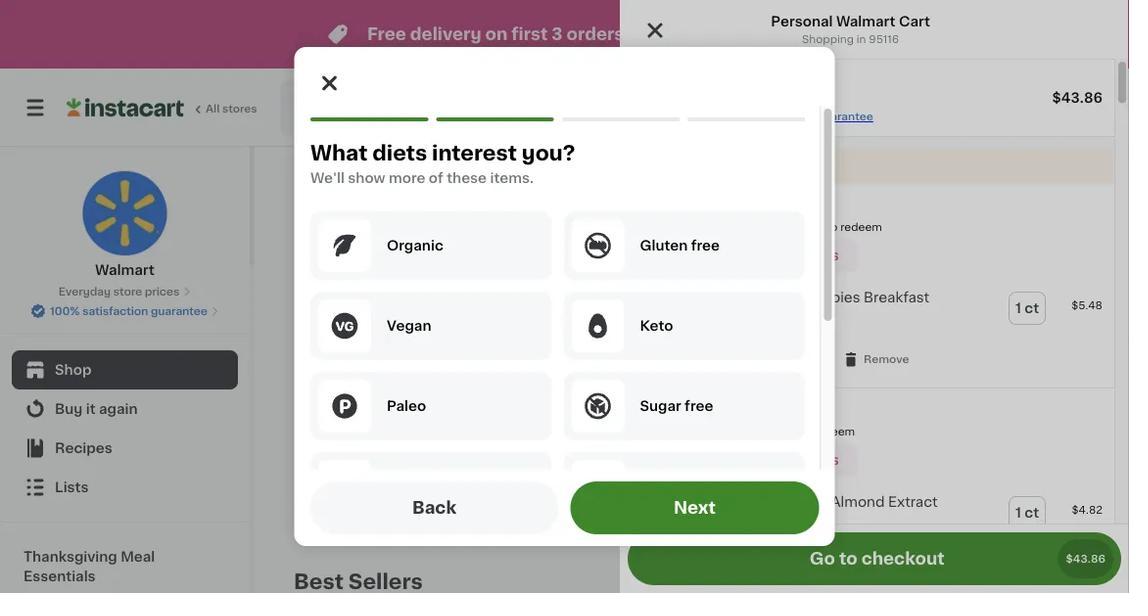 Task type: vqa. For each thing, say whether or not it's contained in the screenshot.
Remove
yes



Task type: describe. For each thing, give the bounding box(es) containing it.
11
[[1059, 101, 1071, 115]]

1 inside product group
[[1016, 302, 1022, 315]]

0.43
[[330, 496, 354, 507]]

1 spend from the top
[[696, 408, 742, 421]]

all stores link
[[67, 80, 259, 135]]

essentials
[[24, 570, 96, 584]]

view all (40+) button
[[842, 170, 966, 210]]

free for sugar free
[[684, 400, 713, 413]]

kellogg's rice krispies breakfast cereal original
[[704, 291, 930, 320]]

product group containing 4
[[693, 241, 876, 536]]

2 vertical spatial to
[[840, 551, 858, 568]]

shop link
[[12, 351, 238, 390]]

add your shopping preferences element
[[294, 47, 835, 594]]

$0.58
[[294, 480, 326, 491]]

kellogg's
[[704, 291, 768, 305]]

see eligible items for save
[[715, 454, 839, 468]]

more for $15,
[[769, 427, 797, 438]]

view for fresh fruit
[[850, 183, 884, 197]]

best
[[294, 572, 344, 592]]

eligible inside the buy any 2, save $3 add 1 more eligible item to redeem
[[758, 222, 797, 233]]

(30+)
[[907, 575, 944, 589]]

1 product group from the left
[[294, 241, 478, 509]]

what diets interest you? we'll show more of these items.
[[310, 143, 575, 185]]

2
[[704, 517, 711, 528]]

everyday store prices
[[59, 287, 180, 297]]

of
[[428, 171, 443, 185]]

walmart logo image
[[82, 170, 168, 257]]

prices
[[145, 287, 180, 297]]

free for gluten free
[[691, 239, 720, 253]]

bananas $0.58 / lb about 0.43 lb each
[[294, 461, 396, 507]]

eligible for save
[[745, 454, 796, 468]]

thanksgiving meal essentials
[[24, 551, 155, 584]]

item carousel region
[[294, 170, 1076, 547]]

go to checkout
[[810, 551, 945, 568]]

see eligible items button for save
[[696, 444, 858, 477]]

sugar
[[640, 400, 681, 413]]

on
[[486, 26, 508, 43]]

4
[[704, 435, 718, 456]]

apply.
[[689, 26, 740, 43]]

thanksgiving meal essentials link
[[12, 539, 238, 594]]

california
[[735, 461, 801, 475]]

1 ct for mccormick® pure almond extract
[[1016, 507, 1040, 520]]

74
[[521, 436, 535, 447]]

0 25
[[305, 435, 336, 456]]

stock
[[559, 500, 590, 510]]

orders.
[[567, 26, 629, 43]]

oz inside pom wonderful ready- to-eat pomegranate arils 8 oz
[[902, 500, 915, 510]]

view all (30+) button
[[842, 562, 966, 594]]

original
[[753, 307, 807, 320]]

all for fresh fruit
[[887, 183, 903, 197]]

halos
[[693, 461, 732, 475]]

arils
[[1034, 481, 1064, 494]]

view all (40+)
[[850, 183, 944, 197]]

organic
[[387, 239, 443, 253]]

$4.82
[[1072, 505, 1103, 516]]

any
[[727, 203, 754, 217]]

97
[[720, 436, 734, 447]]

product group
[[620, 276, 1115, 380]]

cereal
[[704, 307, 750, 320]]

product group containing pom wonderful ready- to-eat pomegranate arils
[[892, 241, 1076, 531]]

2 0 from the left
[[504, 435, 519, 456]]

gluten free
[[640, 239, 720, 253]]

guarantee inside button
[[151, 306, 208, 317]]

pure
[[796, 496, 828, 510]]

to inside spend $15, save $5 spend $10.18 more to redeem
[[800, 427, 811, 438]]

3 inside halos california clementines 3 lb
[[693, 500, 700, 510]]

add inside the buy any 2, save $3 add 1 more eligible item to redeem
[[696, 222, 718, 233]]

almond
[[831, 496, 885, 510]]

items for $5
[[800, 454, 839, 468]]

11 button
[[1011, 84, 1091, 131]]

more for diets
[[388, 171, 425, 185]]

2,
[[757, 203, 770, 217]]

redeem inside spend $15, save $5 spend $10.18 more to redeem
[[814, 427, 855, 438]]

$0.25 each (estimated) element
[[294, 433, 478, 458]]

what
[[310, 143, 367, 163]]

first
[[512, 26, 548, 43]]

lb inside halos california clementines 3 lb
[[702, 500, 713, 510]]

all for best sellers
[[887, 575, 903, 589]]

1 ct for kellogg's rice krispies breakfast cereal original
[[1016, 302, 1040, 315]]

service type group
[[614, 89, 825, 126]]

meal
[[121, 551, 155, 564]]

2 spend from the top
[[696, 427, 731, 438]]

krispies
[[805, 291, 861, 305]]

saint
[[945, 100, 984, 115]]

walmart image
[[632, 72, 681, 121]]

$5.48
[[1072, 300, 1103, 311]]

$ for 0
[[497, 436, 504, 447]]

eligible for 2,
[[745, 249, 796, 263]]

rice
[[771, 291, 802, 305]]

walmart link
[[82, 170, 168, 280]]

extract
[[889, 496, 938, 510]]

0 vertical spatial $43.86
[[1053, 91, 1103, 105]]

see eligible items button for 2,
[[696, 239, 858, 272]]

1237 east saint james street button
[[840, 80, 1089, 135]]

limited time offer region
[[0, 0, 1072, 69]]

10:40am
[[780, 95, 828, 105]]

1 inside hass large avocado 1 ct many in stock
[[493, 480, 498, 491]]

$3
[[810, 203, 829, 217]]

back button
[[310, 482, 559, 535]]

more inside the buy any 2, save $3 add 1 more eligible item to redeem
[[728, 222, 756, 233]]

$15,
[[745, 408, 774, 421]]

street
[[1042, 100, 1089, 115]]

1 ct button for kellogg's rice krispies breakfast cereal original
[[1010, 293, 1045, 324]]

1 horizontal spatial 100%
[[716, 111, 746, 122]]

buy it again
[[55, 403, 138, 416]]

$ 0 74
[[497, 435, 535, 456]]

interest
[[432, 143, 517, 163]]

add button for 4
[[795, 247, 871, 282]]

free delivery on first 3 orders. terms apply.
[[367, 26, 740, 43]]

1 horizontal spatial 100% satisfaction guarantee
[[716, 111, 874, 122]]

$ for 4
[[697, 436, 704, 447]]

in inside hass large avocado 1 ct many in stock
[[547, 500, 557, 510]]

3 inside limited time offer 'region'
[[552, 26, 563, 43]]

satisfaction inside button
[[82, 306, 148, 317]]

add for 0
[[633, 258, 661, 271]]

terms
[[633, 26, 684, 43]]

(40+)
[[906, 183, 944, 197]]

choose replacement button
[[697, 351, 835, 369]]

again
[[99, 403, 138, 416]]

1 ct button for mccormick® pure almond extract
[[1010, 498, 1045, 529]]

stores
[[222, 103, 257, 114]]

see for buy
[[715, 249, 741, 263]]

items.
[[490, 171, 533, 185]]

remove
[[864, 354, 910, 365]]

go
[[810, 551, 836, 568]]

walmart inside personal walmart cart shopping in 95116
[[837, 15, 896, 28]]



Task type: locate. For each thing, give the bounding box(es) containing it.
each right 0.43
[[369, 496, 396, 507]]

see
[[715, 249, 741, 263], [715, 454, 741, 468]]

walmart up 95116
[[837, 15, 896, 28]]

to right go
[[840, 551, 858, 568]]

satisfaction down delivery by 10:40am
[[749, 111, 814, 122]]

lists
[[55, 481, 89, 495]]

1 ct inside product group
[[1016, 302, 1040, 315]]

lb
[[336, 480, 346, 491], [357, 496, 367, 507], [702, 500, 713, 510]]

sponsored badge image
[[892, 514, 951, 526]]

0 left 25
[[305, 435, 320, 456]]

1237
[[872, 100, 905, 115]]

2 1 ct from the top
[[1016, 507, 1040, 520]]

see for spend
[[715, 454, 741, 468]]

more
[[388, 171, 425, 185], [728, 222, 756, 233], [769, 427, 797, 438]]

see eligible items button down spend $15, save $5 spend $10.18 more to redeem
[[696, 444, 858, 477]]

all down checkout
[[887, 575, 903, 589]]

1 vertical spatial free
[[684, 400, 713, 413]]

delivery by 10:40am
[[714, 95, 828, 105]]

0 horizontal spatial add button
[[595, 247, 671, 282]]

more down the any
[[728, 222, 756, 233]]

0 horizontal spatial lb
[[336, 480, 346, 491]]

1 vertical spatial 100% satisfaction guarantee
[[50, 306, 208, 317]]

remove button
[[843, 351, 910, 369]]

1 vertical spatial 100%
[[50, 306, 80, 317]]

1 vertical spatial view
[[850, 575, 884, 589]]

1 ct
[[1016, 302, 1040, 315], [1016, 507, 1040, 520]]

1 vertical spatial spend
[[696, 427, 731, 438]]

1 0 from the left
[[305, 435, 320, 456]]

0 vertical spatial redeem
[[841, 222, 883, 233]]

0 vertical spatial in
[[857, 34, 867, 45]]

add down the gluten
[[633, 258, 661, 271]]

halos california clementines 3 lb
[[693, 461, 801, 510]]

see eligible items for 2,
[[715, 249, 839, 263]]

2 1 ct button from the top
[[1010, 498, 1045, 529]]

2 vertical spatial eligible
[[745, 454, 796, 468]]

free right the gluten
[[691, 239, 720, 253]]

1 items from the top
[[800, 249, 839, 263]]

2 promotion-wrapper element from the top
[[620, 389, 1115, 580]]

free
[[367, 26, 406, 43]]

0 vertical spatial eligible
[[758, 222, 797, 233]]

satisfaction down the everyday store prices
[[82, 306, 148, 317]]

buy left the any
[[696, 203, 724, 217]]

kellogg's rice krispies breakfast cereal original button
[[704, 290, 964, 322]]

0 left 74
[[504, 435, 519, 456]]

2 horizontal spatial more
[[769, 427, 797, 438]]

save left $5
[[777, 408, 811, 421]]

personal walmart cart shopping in 95116
[[771, 15, 931, 45]]

0 vertical spatial items
[[800, 249, 839, 263]]

to-
[[892, 481, 912, 494]]

1 horizontal spatial 3
[[693, 500, 700, 510]]

0 horizontal spatial oz
[[724, 517, 736, 528]]

1 see eligible items button from the top
[[696, 239, 858, 272]]

buy it again link
[[12, 390, 238, 429]]

2 see from the top
[[715, 454, 741, 468]]

view left (40+)
[[850, 183, 884, 197]]

1 vertical spatial in
[[547, 500, 557, 510]]

1 vertical spatial more
[[728, 222, 756, 233]]

redeem inside the buy any 2, save $3 add 1 more eligible item to redeem
[[841, 222, 883, 233]]

guarantee down 10:40am
[[817, 111, 874, 122]]

100% inside button
[[50, 306, 80, 317]]

1 horizontal spatial to
[[827, 222, 838, 233]]

oz right fl
[[724, 517, 736, 528]]

buy for buy any 2, save $3 add 1 more eligible item to redeem
[[696, 203, 724, 217]]

back
[[412, 500, 457, 517]]

view for best sellers
[[850, 575, 884, 589]]

items
[[800, 249, 839, 263], [800, 454, 839, 468]]

100% satisfaction guarantee down 10:40am
[[716, 111, 874, 122]]

recipes link
[[12, 429, 238, 468]]

james
[[988, 100, 1039, 115]]

$ inside $ 0 74
[[497, 436, 504, 447]]

diets
[[372, 143, 427, 163]]

all left (40+)
[[887, 183, 903, 197]]

0 horizontal spatial guarantee
[[151, 306, 208, 317]]

4 product group from the left
[[892, 241, 1076, 531]]

ct for mccormick® pure almond extract
[[1025, 507, 1040, 520]]

1 vertical spatial redeem
[[814, 427, 855, 438]]

in inside personal walmart cart shopping in 95116
[[857, 34, 867, 45]]

None search field
[[280, 80, 596, 135]]

2 horizontal spatial lb
[[702, 500, 713, 510]]

2 product group from the left
[[493, 241, 677, 517]]

1
[[720, 222, 725, 233], [1016, 302, 1022, 315], [493, 480, 498, 491], [1016, 507, 1022, 520]]

large
[[531, 461, 570, 475]]

0 vertical spatial 1 ct
[[1016, 302, 1040, 315]]

$ left 97
[[697, 436, 704, 447]]

ct left $5.48
[[1025, 302, 1040, 315]]

view inside popup button
[[850, 183, 884, 197]]

many
[[513, 500, 544, 510]]

1 horizontal spatial oz
[[902, 500, 915, 510]]

lb right 0.43
[[357, 496, 367, 507]]

1 promotion-wrapper element from the top
[[620, 184, 1115, 389]]

2 $ from the left
[[697, 436, 704, 447]]

0 horizontal spatial 100% satisfaction guarantee
[[50, 306, 208, 317]]

choose
[[718, 354, 761, 365]]

1 vertical spatial to
[[800, 427, 811, 438]]

1 vertical spatial buy
[[55, 403, 83, 416]]

see eligible items button down the buy any 2, save $3 add 1 more eligible item to redeem
[[696, 239, 858, 272]]

0 vertical spatial more
[[388, 171, 425, 185]]

100%
[[716, 111, 746, 122], [50, 306, 80, 317]]

by
[[763, 95, 777, 105]]

3 down halos
[[693, 500, 700, 510]]

0 vertical spatial view
[[850, 183, 884, 197]]

walmart
[[837, 15, 896, 28], [95, 264, 155, 277]]

ct
[[1025, 302, 1040, 315], [501, 480, 512, 491], [1025, 507, 1040, 520]]

oz inside mccormick® pure almond extract 2 fl oz
[[724, 517, 736, 528]]

add button up kellogg's rice krispies breakfast cereal original image
[[595, 247, 671, 282]]

0 vertical spatial buy
[[696, 203, 724, 217]]

each inside bananas $0.58 / lb about 0.43 lb each
[[369, 496, 396, 507]]

delivery
[[410, 26, 482, 43]]

items down item
[[800, 249, 839, 263]]

100% down delivery
[[716, 111, 746, 122]]

1 1 ct button from the top
[[1010, 293, 1045, 324]]

1 1 ct from the top
[[1016, 302, 1040, 315]]

item
[[800, 222, 824, 233]]

promotion-wrapper element containing buy any 2, save $3
[[620, 184, 1115, 389]]

mccormick® pure almond extract image
[[632, 493, 673, 534]]

ct for kellogg's rice krispies breakfast cereal original
[[1025, 302, 1040, 315]]

buy left 'it'
[[55, 403, 83, 416]]

0 vertical spatial spend
[[696, 408, 742, 421]]

items up mccormick® pure almond extract button
[[800, 454, 839, 468]]

$ inside $ 4 97
[[697, 436, 704, 447]]

0 vertical spatial 100% satisfaction guarantee
[[716, 111, 874, 122]]

1 horizontal spatial guarantee
[[817, 111, 874, 122]]

all inside popup button
[[887, 575, 903, 589]]

1 vertical spatial guarantee
[[151, 306, 208, 317]]

0 horizontal spatial satisfaction
[[82, 306, 148, 317]]

cart
[[899, 15, 931, 28]]

1 ct button left $5.48
[[1010, 293, 1045, 324]]

1 vertical spatial eligible
[[745, 249, 796, 263]]

see up kellogg's
[[715, 249, 741, 263]]

1 vertical spatial see
[[715, 454, 741, 468]]

see eligible items down spend $15, save $5 spend $10.18 more to redeem
[[715, 454, 839, 468]]

everyday store prices link
[[59, 284, 191, 300]]

it
[[86, 403, 96, 416]]

see down 97
[[715, 454, 741, 468]]

delivery
[[714, 95, 761, 105]]

/
[[329, 480, 333, 491]]

2 items from the top
[[800, 454, 839, 468]]

thanksgiving
[[24, 551, 117, 564]]

2 view from the top
[[850, 575, 884, 589]]

1 ct down arils
[[1016, 507, 1040, 520]]

view all (30+)
[[850, 575, 944, 589]]

show
[[348, 171, 385, 185]]

next
[[674, 500, 716, 517]]

0 vertical spatial each
[[344, 434, 382, 449]]

walmart up the everyday store prices link
[[95, 264, 155, 277]]

lb right /
[[336, 480, 346, 491]]

2 vertical spatial ct
[[1025, 507, 1040, 520]]

2 horizontal spatial add
[[832, 258, 861, 271]]

1 vertical spatial 1 ct button
[[1010, 498, 1045, 529]]

instacart logo image
[[67, 96, 184, 120]]

lists link
[[12, 468, 238, 508]]

0 vertical spatial 100%
[[716, 111, 746, 122]]

promotion-wrapper element containing spend $15, save $5
[[620, 389, 1115, 580]]

spend up halos
[[696, 427, 731, 438]]

0 horizontal spatial walmart
[[95, 264, 155, 277]]

0 horizontal spatial to
[[800, 427, 811, 438]]

ct inside product group
[[1025, 302, 1040, 315]]

0 horizontal spatial 3
[[552, 26, 563, 43]]

1 horizontal spatial in
[[857, 34, 867, 45]]

1 $ from the left
[[497, 436, 504, 447]]

redeem right item
[[841, 222, 883, 233]]

promotion-wrapper element
[[620, 184, 1115, 389], [620, 389, 1115, 580]]

1 vertical spatial $43.86
[[1066, 554, 1106, 565]]

0 vertical spatial guarantee
[[817, 111, 874, 122]]

keto
[[640, 319, 673, 333]]

1 vertical spatial walmart
[[95, 264, 155, 277]]

100% satisfaction guarantee down store
[[50, 306, 208, 317]]

100% satisfaction guarantee
[[716, 111, 874, 122], [50, 306, 208, 317]]

redeem down $5
[[814, 427, 855, 438]]

1 horizontal spatial add button
[[795, 247, 871, 282]]

0 vertical spatial satisfaction
[[749, 111, 814, 122]]

2 add button from the left
[[795, 247, 871, 282]]

lb up 2
[[702, 500, 713, 510]]

2 all from the top
[[887, 575, 903, 589]]

2 see eligible items button from the top
[[696, 444, 858, 477]]

1 vertical spatial 1 ct
[[1016, 507, 1040, 520]]

0 horizontal spatial $
[[497, 436, 504, 447]]

buy for buy it again
[[55, 403, 83, 416]]

sugar free
[[640, 400, 713, 413]]

1 horizontal spatial buy
[[696, 203, 724, 217]]

spend $15, save $5 spend $10.18 more to redeem
[[696, 408, 855, 438]]

more down $15,
[[769, 427, 797, 438]]

add button for 0
[[595, 247, 671, 282]]

0 vertical spatial see eligible items
[[715, 249, 839, 263]]

spend
[[696, 408, 742, 421], [696, 427, 731, 438]]

0 vertical spatial to
[[827, 222, 838, 233]]

1 horizontal spatial more
[[728, 222, 756, 233]]

1 horizontal spatial 0
[[504, 435, 519, 456]]

1 horizontal spatial walmart
[[837, 15, 896, 28]]

see eligible items down the buy any 2, save $3 add 1 more eligible item to redeem
[[715, 249, 839, 263]]

1 horizontal spatial lb
[[357, 496, 367, 507]]

terms apply. link
[[633, 26, 740, 43]]

product group
[[294, 241, 478, 509], [493, 241, 677, 517], [693, 241, 876, 536], [892, 241, 1076, 531]]

vegan
[[387, 319, 431, 333]]

1 horizontal spatial satisfaction
[[749, 111, 814, 122]]

to right item
[[827, 222, 838, 233]]

0 horizontal spatial 100%
[[50, 306, 80, 317]]

1 all from the top
[[887, 183, 903, 197]]

add
[[696, 222, 718, 233], [633, 258, 661, 271], [832, 258, 861, 271]]

0 horizontal spatial more
[[388, 171, 425, 185]]

ct down arils
[[1025, 507, 1040, 520]]

$
[[497, 436, 504, 447], [697, 436, 704, 447]]

in left stock
[[547, 500, 557, 510]]

ct inside hass large avocado 1 ct many in stock
[[501, 480, 512, 491]]

choose replacement
[[718, 354, 835, 365]]

$43.86 right james
[[1053, 91, 1103, 105]]

buy any 2, save $3 add 1 more eligible item to redeem
[[696, 203, 883, 233]]

0 vertical spatial see
[[715, 249, 741, 263]]

fresh fruit
[[294, 180, 410, 200]]

1 see from the top
[[715, 249, 741, 263]]

eligible down 2,
[[758, 222, 797, 233]]

pom wonderful ready- to-eat pomegranate arils 8 oz
[[892, 461, 1064, 510]]

100% satisfaction guarantee inside button
[[50, 306, 208, 317]]

all
[[206, 103, 220, 114]]

each
[[344, 434, 382, 449], [369, 496, 396, 507]]

oz
[[902, 500, 915, 510], [724, 517, 736, 528]]

1 vertical spatial see eligible items
[[715, 454, 839, 468]]

more down diets
[[388, 171, 425, 185]]

0 vertical spatial all
[[887, 183, 903, 197]]

2 vertical spatial more
[[769, 427, 797, 438]]

mccormick® pure almond extract 2 fl oz
[[704, 496, 938, 528]]

add button up krispies
[[795, 247, 871, 282]]

2 see eligible items from the top
[[715, 454, 839, 468]]

95116
[[869, 34, 900, 45]]

100% down everyday at the left
[[50, 306, 80, 317]]

all stores
[[206, 103, 257, 114]]

view inside popup button
[[850, 575, 884, 589]]

view down go to checkout
[[850, 575, 884, 589]]

eligible down the buy any 2, save $3 add 1 more eligible item to redeem
[[745, 249, 796, 263]]

in left 95116
[[857, 34, 867, 45]]

0 vertical spatial save
[[774, 203, 807, 217]]

0 vertical spatial oz
[[902, 500, 915, 510]]

3
[[552, 26, 563, 43], [693, 500, 700, 510]]

1 vertical spatial 3
[[693, 500, 700, 510]]

breakfast
[[864, 291, 930, 305]]

8
[[892, 500, 899, 510]]

1 vertical spatial save
[[777, 408, 811, 421]]

0 vertical spatial 1 ct button
[[1010, 293, 1045, 324]]

more inside the what diets interest you? we'll show more of these items.
[[388, 171, 425, 185]]

ct down 'hass'
[[501, 480, 512, 491]]

25
[[322, 436, 336, 447]]

satisfaction
[[749, 111, 814, 122], [82, 306, 148, 317]]

shop
[[55, 363, 92, 377]]

$43.86 down $4.82
[[1066, 554, 1106, 565]]

1 vertical spatial each
[[369, 496, 396, 507]]

1 horizontal spatial add
[[696, 222, 718, 233]]

0 vertical spatial 3
[[552, 26, 563, 43]]

$ left 74
[[497, 436, 504, 447]]

save inside the buy any 2, save $3 add 1 more eligible item to redeem
[[774, 203, 807, 217]]

0 horizontal spatial add
[[633, 258, 661, 271]]

buy inside the buy any 2, save $3 add 1 more eligible item to redeem
[[696, 203, 724, 217]]

0 horizontal spatial in
[[547, 500, 557, 510]]

add up gluten free
[[696, 222, 718, 233]]

each right 25
[[344, 434, 382, 449]]

guarantee down prices
[[151, 306, 208, 317]]

1 vertical spatial see eligible items button
[[696, 444, 858, 477]]

recipes
[[55, 442, 112, 456]]

spend up 97
[[696, 408, 742, 421]]

1 horizontal spatial $
[[697, 436, 704, 447]]

to up california
[[800, 427, 811, 438]]

eligible down $10.18
[[745, 454, 796, 468]]

kellogg's rice krispies breakfast cereal original image
[[632, 288, 673, 329]]

save right 2,
[[774, 203, 807, 217]]

1 inside the buy any 2, save $3 add 1 more eligible item to redeem
[[720, 222, 725, 233]]

free right sugar
[[684, 400, 713, 413]]

to inside the buy any 2, save $3 add 1 more eligible item to redeem
[[827, 222, 838, 233]]

next button
[[571, 482, 820, 535]]

3 right first
[[552, 26, 563, 43]]

0 vertical spatial free
[[691, 239, 720, 253]]

add button
[[595, 247, 671, 282], [795, 247, 871, 282]]

shopping
[[802, 34, 854, 45]]

1 ct button down arils
[[1010, 498, 1045, 529]]

0 horizontal spatial 0
[[305, 435, 320, 456]]

buy
[[696, 203, 724, 217], [55, 403, 83, 416]]

save inside spend $15, save $5 spend $10.18 more to redeem
[[777, 408, 811, 421]]

3 product group from the left
[[693, 241, 876, 536]]

100% satisfaction guarantee button
[[30, 300, 219, 319]]

add for 4
[[832, 258, 861, 271]]

1 ct left $5.48
[[1016, 302, 1040, 315]]

east
[[909, 100, 942, 115]]

all inside popup button
[[887, 183, 903, 197]]

add up krispies
[[832, 258, 861, 271]]

1 vertical spatial oz
[[724, 517, 736, 528]]

1 add button from the left
[[595, 247, 671, 282]]

1 vertical spatial ct
[[501, 480, 512, 491]]

0 vertical spatial see eligible items button
[[696, 239, 858, 272]]

more inside spend $15, save $5 spend $10.18 more to redeem
[[769, 427, 797, 438]]

1 view from the top
[[850, 183, 884, 197]]

in
[[857, 34, 867, 45], [547, 500, 557, 510]]

items for save
[[800, 249, 839, 263]]

2 horizontal spatial to
[[840, 551, 858, 568]]

1 vertical spatial all
[[887, 575, 903, 589]]

1 vertical spatial satisfaction
[[82, 306, 148, 317]]

1 vertical spatial items
[[800, 454, 839, 468]]

oz right 8
[[902, 500, 915, 510]]

0 horizontal spatial buy
[[55, 403, 83, 416]]

0 vertical spatial ct
[[1025, 302, 1040, 315]]

$10.18
[[733, 427, 766, 438]]

1 see eligible items from the top
[[715, 249, 839, 263]]

hass large avocado 1 ct many in stock
[[493, 461, 634, 510]]

everyday
[[59, 287, 111, 297]]

redeem
[[841, 222, 883, 233], [814, 427, 855, 438]]

0 vertical spatial walmart
[[837, 15, 896, 28]]

see eligible items
[[715, 249, 839, 263], [715, 454, 839, 468]]

100% satisfaction guarantee link
[[716, 109, 874, 124]]



